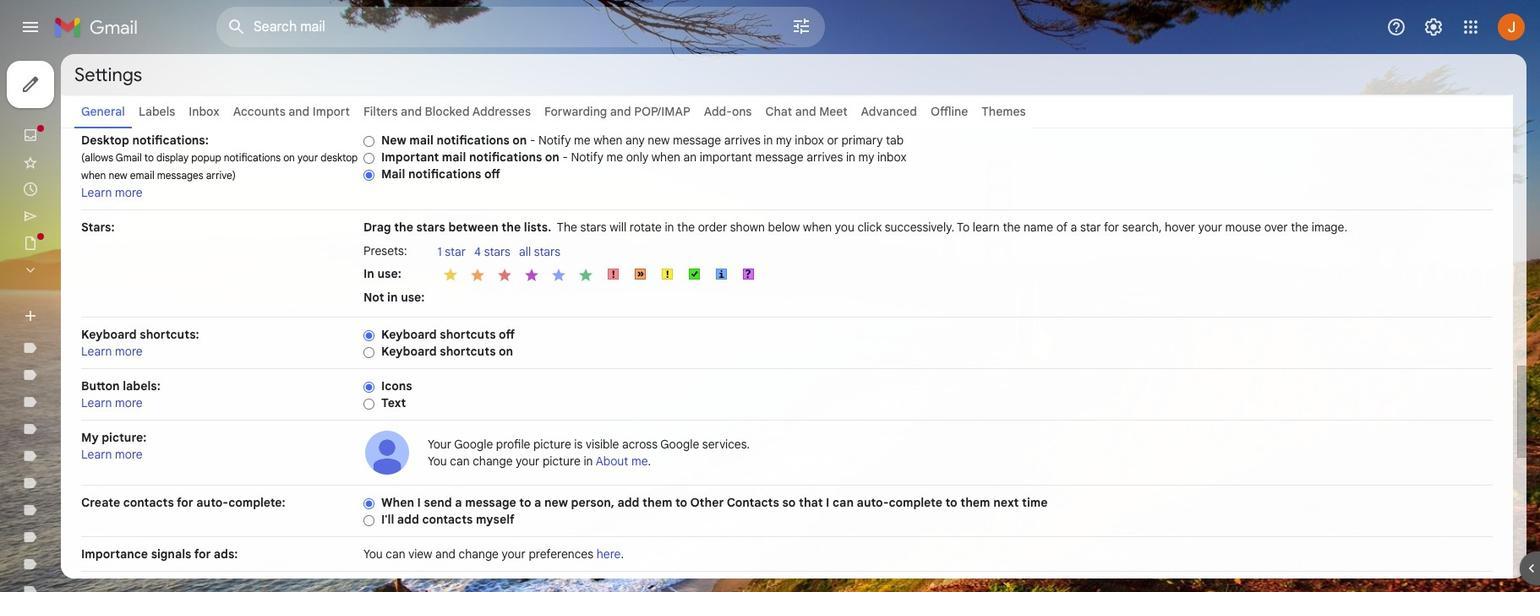 Task type: locate. For each thing, give the bounding box(es) containing it.
them left next on the right bottom of the page
[[960, 495, 990, 511]]

i left send
[[417, 495, 421, 511]]

1 horizontal spatial google
[[660, 437, 699, 452]]

new
[[381, 133, 406, 148]]

shortcuts up keyboard shortcuts on on the left of the page
[[440, 327, 496, 342]]

filters and blocked addresses
[[363, 104, 531, 119]]

add-ons link
[[704, 104, 752, 119]]

- down forwarding
[[563, 150, 568, 165]]

2 vertical spatial new
[[544, 495, 568, 511]]

0 horizontal spatial google
[[454, 437, 493, 452]]

add-ons
[[704, 104, 752, 119]]

learn up stars:
[[81, 185, 112, 200]]

search,
[[1122, 220, 1162, 235]]

. down across
[[648, 454, 651, 469]]

1 horizontal spatial -
[[563, 150, 568, 165]]

a
[[1071, 220, 1077, 235], [455, 495, 462, 511], [534, 495, 541, 511]]

more down picture:
[[115, 447, 143, 462]]

keyboard for keyboard shortcuts on
[[381, 344, 437, 359]]

can
[[450, 454, 470, 469], [833, 495, 854, 511], [386, 547, 405, 562]]

1 vertical spatial change
[[459, 547, 499, 562]]

google right across
[[660, 437, 699, 452]]

off for mail notifications off
[[484, 167, 500, 182]]

offline link
[[931, 104, 968, 119]]

me left the only
[[606, 150, 623, 165]]

1 vertical spatial me
[[606, 150, 623, 165]]

1 vertical spatial can
[[833, 495, 854, 511]]

0 horizontal spatial message
[[465, 495, 516, 511]]

1 horizontal spatial me
[[606, 150, 623, 165]]

0 vertical spatial can
[[450, 454, 470, 469]]

contacts
[[727, 495, 779, 511]]

2 google from the left
[[660, 437, 699, 452]]

for left ads:
[[194, 547, 211, 562]]

me for when
[[574, 133, 591, 148]]

your left desktop
[[298, 151, 318, 164]]

add right person,
[[617, 495, 639, 511]]

1 vertical spatial you
[[363, 547, 383, 562]]

message up myself
[[465, 495, 516, 511]]

importance
[[81, 547, 148, 562]]

1 vertical spatial inbox
[[877, 150, 907, 165]]

Keyboard shortcuts off radio
[[363, 329, 374, 342]]

Mail notifications off radio
[[363, 169, 374, 182]]

my down chat
[[776, 133, 792, 148]]

1 horizontal spatial .
[[648, 454, 651, 469]]

0 vertical spatial me
[[574, 133, 591, 148]]

can right that
[[833, 495, 854, 511]]

star right 1 at the left of page
[[445, 244, 466, 259]]

settings
[[74, 63, 142, 86]]

2 horizontal spatial for
[[1104, 220, 1119, 235]]

1 horizontal spatial new
[[544, 495, 568, 511]]

1 vertical spatial use:
[[401, 289, 425, 305]]

stars left will
[[580, 220, 607, 235]]

1 horizontal spatial auto-
[[857, 495, 889, 511]]

1 vertical spatial new
[[109, 169, 127, 182]]

the left order
[[677, 220, 695, 235]]

can inside your google profile picture is visible across google services. you can change your picture in about me .
[[450, 454, 470, 469]]

picture left is
[[533, 437, 571, 452]]

- for important mail notifications on
[[563, 150, 568, 165]]

new
[[648, 133, 670, 148], [109, 169, 127, 182], [544, 495, 568, 511]]

the right learn
[[1003, 220, 1021, 235]]

complete
[[889, 495, 942, 511]]

0 horizontal spatial for
[[177, 495, 193, 511]]

accounts and import
[[233, 104, 350, 119]]

1 horizontal spatial i
[[826, 495, 830, 511]]

create
[[81, 495, 120, 511]]

1 learn from the top
[[81, 185, 112, 200]]

0 horizontal spatial me
[[574, 133, 591, 148]]

0 vertical spatial message
[[673, 133, 721, 148]]

when left "any"
[[594, 133, 623, 148]]

when inside 'desktop notifications: (allows gmail to display popup notifications on your desktop when new email messages arrive) learn more'
[[81, 169, 106, 182]]

main menu image
[[20, 17, 41, 37]]

4 learn from the top
[[81, 447, 112, 462]]

0 horizontal spatial i
[[417, 495, 421, 511]]

search mail image
[[221, 12, 252, 42]]

use:
[[377, 266, 401, 281], [401, 289, 425, 305]]

my down primary
[[858, 150, 874, 165]]

When I send a message to a new person, add them to Other Contacts so that I can auto-complete to them next time radio
[[363, 498, 374, 510]]

to inside 'desktop notifications: (allows gmail to display popup notifications on your desktop when new email messages arrive) learn more'
[[144, 151, 154, 164]]

your right hover
[[1198, 220, 1222, 235]]

0 vertical spatial you
[[428, 454, 447, 469]]

learn more link
[[81, 185, 143, 200], [81, 344, 143, 359], [81, 396, 143, 411], [81, 447, 143, 462]]

0 horizontal spatial can
[[386, 547, 405, 562]]

to up email
[[144, 151, 154, 164]]

google right 'your'
[[454, 437, 493, 452]]

0 vertical spatial inbox
[[795, 133, 824, 148]]

0 vertical spatial change
[[473, 454, 513, 469]]

3 more from the top
[[115, 396, 143, 411]]

keyboard shortcuts: learn more
[[81, 327, 199, 359]]

presets:
[[363, 243, 407, 259]]

1 horizontal spatial arrives
[[807, 150, 843, 165]]

keyboard inside keyboard shortcuts: learn more
[[81, 327, 137, 342]]

0 vertical spatial contacts
[[123, 495, 174, 511]]

change down myself
[[459, 547, 499, 562]]

keyboard up the button
[[81, 327, 137, 342]]

1 horizontal spatial mail
[[442, 150, 466, 165]]

shortcuts
[[440, 327, 496, 342], [440, 344, 496, 359]]

None search field
[[216, 7, 825, 47]]

shortcuts down keyboard shortcuts off
[[440, 344, 496, 359]]

1 vertical spatial off
[[499, 327, 515, 342]]

0 vertical spatial star
[[1080, 220, 1101, 235]]

and
[[289, 104, 310, 119], [401, 104, 422, 119], [610, 104, 631, 119], [795, 104, 816, 119], [435, 547, 456, 562]]

1 horizontal spatial them
[[960, 495, 990, 511]]

2 vertical spatial for
[[194, 547, 211, 562]]

2 horizontal spatial me
[[631, 454, 648, 469]]

advanced search options image
[[784, 9, 818, 43]]

mail up the important
[[409, 133, 433, 148]]

the
[[394, 220, 413, 235], [502, 220, 521, 235], [677, 220, 695, 235], [1003, 220, 1021, 235], [1291, 220, 1309, 235]]

picture down is
[[543, 454, 581, 469]]

1 auto- from the left
[[196, 495, 228, 511]]

2 the from the left
[[502, 220, 521, 235]]

more for picture:
[[115, 447, 143, 462]]

for for importance signals for ads:
[[194, 547, 211, 562]]

3 learn from the top
[[81, 396, 112, 411]]

0 horizontal spatial them
[[642, 495, 672, 511]]

more down labels:
[[115, 396, 143, 411]]

more up labels:
[[115, 344, 143, 359]]

3 learn more link from the top
[[81, 396, 143, 411]]

across
[[622, 437, 658, 452]]

- down the addresses
[[530, 133, 535, 148]]

learn inside keyboard shortcuts: learn more
[[81, 344, 112, 359]]

navigation
[[0, 54, 203, 593]]

import
[[313, 104, 350, 119]]

desktop
[[321, 151, 358, 164]]

me inside your google profile picture is visible across google services. you can change your picture in about me .
[[631, 454, 648, 469]]

learn down my
[[81, 447, 112, 462]]

you
[[428, 454, 447, 469], [363, 547, 383, 562]]

in down visible
[[584, 454, 593, 469]]

notify
[[538, 133, 571, 148], [571, 150, 603, 165]]

inbox left or
[[795, 133, 824, 148]]

mouse
[[1225, 220, 1261, 235]]

primary
[[841, 133, 883, 148]]

create contacts for auto-complete:
[[81, 495, 285, 511]]

1 horizontal spatial for
[[194, 547, 211, 562]]

stars right all
[[534, 244, 560, 259]]

google
[[454, 437, 493, 452], [660, 437, 699, 452]]

off up keyboard shortcuts on on the left of the page
[[499, 327, 515, 342]]

arrives up important
[[724, 133, 760, 148]]

2 them from the left
[[960, 495, 990, 511]]

important mail notifications on - notify me only when an important message arrives in my inbox
[[381, 150, 907, 165]]

advanced link
[[861, 104, 917, 119]]

settings image
[[1423, 17, 1444, 37]]

0 vertical spatial for
[[1104, 220, 1119, 235]]

0 horizontal spatial -
[[530, 133, 535, 148]]

when left you
[[803, 220, 832, 235]]

0 vertical spatial add
[[617, 495, 639, 511]]

inbox down tab
[[877, 150, 907, 165]]

1 horizontal spatial my
[[858, 150, 874, 165]]

4 more from the top
[[115, 447, 143, 462]]

more inside keyboard shortcuts: learn more
[[115, 344, 143, 359]]

1 vertical spatial shortcuts
[[440, 344, 496, 359]]

the right over
[[1291, 220, 1309, 235]]

popup
[[191, 151, 221, 164]]

a up i'll add contacts myself at the left of the page
[[455, 495, 462, 511]]

here link
[[596, 547, 621, 562]]

change inside your google profile picture is visible across google services. you can change your picture in about me .
[[473, 454, 513, 469]]

star right the of at right top
[[1080, 220, 1101, 235]]

off for keyboard shortcuts off
[[499, 327, 515, 342]]

advanced
[[861, 104, 917, 119]]

keyboard shortcuts on
[[381, 344, 513, 359]]

learn more link for my
[[81, 447, 143, 462]]

1 vertical spatial mail
[[442, 150, 466, 165]]

arrives
[[724, 133, 760, 148], [807, 150, 843, 165]]

successively.
[[885, 220, 954, 235]]

can down 'your'
[[450, 454, 470, 469]]

auto- up ads:
[[196, 495, 228, 511]]

2 learn from the top
[[81, 344, 112, 359]]

stars up 1 at the left of page
[[416, 220, 445, 235]]

to left other
[[675, 495, 687, 511]]

. inside your google profile picture is visible across google services. you can change your picture in about me .
[[648, 454, 651, 469]]

on down accounts and import
[[283, 151, 295, 164]]

and left import
[[289, 104, 310, 119]]

learn more link down email
[[81, 185, 143, 200]]

2 learn more link from the top
[[81, 344, 143, 359]]

2 vertical spatial can
[[386, 547, 405, 562]]

2 shortcuts from the top
[[440, 344, 496, 359]]

rotate
[[630, 220, 662, 235]]

i'll
[[381, 512, 394, 527]]

1 the from the left
[[394, 220, 413, 235]]

1 horizontal spatial can
[[450, 454, 470, 469]]

learn up the button
[[81, 344, 112, 359]]

contacts right create
[[123, 495, 174, 511]]

new up the important mail notifications on - notify me only when an important message arrives in my inbox
[[648, 133, 670, 148]]

and right filters
[[401, 104, 422, 119]]

2 vertical spatial me
[[631, 454, 648, 469]]

1 horizontal spatial contacts
[[422, 512, 473, 527]]

accounts
[[233, 104, 285, 119]]

notify for notify me only when an important message arrives in my inbox
[[571, 150, 603, 165]]

auto- right that
[[857, 495, 889, 511]]

2 horizontal spatial can
[[833, 495, 854, 511]]

off up between
[[484, 167, 500, 182]]

1 shortcuts from the top
[[440, 327, 496, 342]]

more down email
[[115, 185, 143, 200]]

and right chat
[[795, 104, 816, 119]]

me
[[574, 133, 591, 148], [606, 150, 623, 165], [631, 454, 648, 469]]

my picture: learn more
[[81, 430, 146, 462]]

4 learn more link from the top
[[81, 447, 143, 462]]

a right the of at right top
[[1071, 220, 1077, 235]]

notifications down the addresses
[[469, 150, 542, 165]]

1 learn more link from the top
[[81, 185, 143, 200]]

view
[[408, 547, 432, 562]]

in
[[764, 133, 773, 148], [846, 150, 855, 165], [665, 220, 674, 235], [387, 289, 398, 305], [584, 454, 593, 469]]

0 vertical spatial off
[[484, 167, 500, 182]]

0 horizontal spatial star
[[445, 244, 466, 259]]

new left person,
[[544, 495, 568, 511]]

1 vertical spatial .
[[621, 547, 624, 562]]

you
[[835, 220, 854, 235]]

1 vertical spatial star
[[445, 244, 466, 259]]

2 horizontal spatial message
[[755, 150, 804, 165]]

1 horizontal spatial add
[[617, 495, 639, 511]]

2 more from the top
[[115, 344, 143, 359]]

1 more from the top
[[115, 185, 143, 200]]

learn inside button labels: learn more
[[81, 396, 112, 411]]

3 the from the left
[[677, 220, 695, 235]]

to
[[957, 220, 970, 235]]

0 vertical spatial shortcuts
[[440, 327, 496, 342]]

more inside my picture: learn more
[[115, 447, 143, 462]]

keyboard right the keyboard shortcuts off option
[[381, 327, 437, 342]]

filters
[[363, 104, 398, 119]]

add
[[617, 495, 639, 511], [397, 512, 419, 527]]

more for shortcuts:
[[115, 344, 143, 359]]

0 horizontal spatial add
[[397, 512, 419, 527]]

use: right in
[[377, 266, 401, 281]]

0 vertical spatial my
[[776, 133, 792, 148]]

so
[[782, 495, 796, 511]]

me down across
[[631, 454, 648, 469]]

0 horizontal spatial new
[[109, 169, 127, 182]]

message down chat
[[755, 150, 804, 165]]

use: down in use:
[[401, 289, 425, 305]]

learn more link down the button
[[81, 396, 143, 411]]

notifications up arrive)
[[224, 151, 281, 164]]

support image
[[1386, 17, 1407, 37]]

1 vertical spatial -
[[563, 150, 568, 165]]

ons
[[732, 104, 752, 119]]

important
[[381, 150, 439, 165]]

on inside 'desktop notifications: (allows gmail to display popup notifications on your desktop when new email messages arrive) learn more'
[[283, 151, 295, 164]]

offline
[[931, 104, 968, 119]]

2 horizontal spatial new
[[648, 133, 670, 148]]

on down keyboard shortcuts off
[[499, 344, 513, 359]]

1 vertical spatial my
[[858, 150, 874, 165]]

new inside 'desktop notifications: (allows gmail to display popup notifications on your desktop when new email messages arrive) learn more'
[[109, 169, 127, 182]]

new down 'gmail'
[[109, 169, 127, 182]]

0 vertical spatial notify
[[538, 133, 571, 148]]

0 vertical spatial -
[[530, 133, 535, 148]]

2 horizontal spatial a
[[1071, 220, 1077, 235]]

off
[[484, 167, 500, 182], [499, 327, 515, 342]]

1 vertical spatial notify
[[571, 150, 603, 165]]

1 horizontal spatial star
[[1080, 220, 1101, 235]]

1 vertical spatial contacts
[[422, 512, 473, 527]]

notifications inside 'desktop notifications: (allows gmail to display popup notifications on your desktop when new email messages arrive) learn more'
[[224, 151, 281, 164]]

image.
[[1312, 220, 1347, 235]]

in inside your google profile picture is visible across google services. you can change your picture in about me .
[[584, 454, 593, 469]]

when down (allows
[[81, 169, 106, 182]]

and up "any"
[[610, 104, 631, 119]]

message up an
[[673, 133, 721, 148]]

my
[[776, 133, 792, 148], [858, 150, 874, 165]]

for up signals
[[177, 495, 193, 511]]

i right that
[[826, 495, 830, 511]]

contacts down send
[[422, 512, 473, 527]]

0 horizontal spatial mail
[[409, 133, 433, 148]]

i'll add contacts myself
[[381, 512, 515, 527]]

learn inside 'desktop notifications: (allows gmail to display popup notifications on your desktop when new email messages arrive) learn more'
[[81, 185, 112, 200]]

notifications down blocked
[[437, 133, 510, 148]]

0 vertical spatial picture
[[533, 437, 571, 452]]

4 stars link
[[474, 244, 519, 261]]

your down profile
[[516, 454, 540, 469]]

1 vertical spatial add
[[397, 512, 419, 527]]

0 vertical spatial mail
[[409, 133, 433, 148]]

picture
[[533, 437, 571, 452], [543, 454, 581, 469]]

learn more link up the button
[[81, 344, 143, 359]]

when left an
[[651, 150, 680, 165]]

them left other
[[642, 495, 672, 511]]

all
[[519, 244, 531, 259]]

0 horizontal spatial my
[[776, 133, 792, 148]]

for left search, on the top
[[1104, 220, 1119, 235]]

1 vertical spatial for
[[177, 495, 193, 511]]

0 horizontal spatial arrives
[[724, 133, 760, 148]]

learn inside my picture: learn more
[[81, 447, 112, 462]]

2 vertical spatial message
[[465, 495, 516, 511]]

drag
[[363, 220, 391, 235]]

keyboard up icons
[[381, 344, 437, 359]]

below
[[768, 220, 800, 235]]

1 horizontal spatial inbox
[[877, 150, 907, 165]]

you down 'your'
[[428, 454, 447, 469]]

learn down the button
[[81, 396, 112, 411]]

star
[[1080, 220, 1101, 235], [445, 244, 466, 259]]

. right the preferences
[[621, 547, 624, 562]]

the left lists.
[[502, 220, 521, 235]]

mail up mail notifications off
[[442, 150, 466, 165]]

1 them from the left
[[642, 495, 672, 511]]

1
[[437, 244, 442, 259]]

button
[[81, 379, 120, 394]]

learn
[[81, 185, 112, 200], [81, 344, 112, 359], [81, 396, 112, 411], [81, 447, 112, 462]]

1 horizontal spatial you
[[428, 454, 447, 469]]

more inside button labels: learn more
[[115, 396, 143, 411]]

0 horizontal spatial auto-
[[196, 495, 228, 511]]

can left view
[[386, 547, 405, 562]]

0 vertical spatial .
[[648, 454, 651, 469]]



Task type: describe. For each thing, give the bounding box(es) containing it.
notifications down the important
[[408, 167, 481, 182]]

will
[[610, 220, 627, 235]]

mail notifications off
[[381, 167, 500, 182]]

to right complete
[[945, 495, 957, 511]]

and for filters
[[401, 104, 422, 119]]

your google profile picture is visible across google services. you can change your picture in about me .
[[428, 437, 750, 469]]

1 horizontal spatial message
[[673, 133, 721, 148]]

you can view and change your preferences here .
[[363, 547, 624, 562]]

email
[[130, 169, 154, 182]]

Important mail notifications on radio
[[363, 152, 374, 165]]

other
[[690, 495, 724, 511]]

preferences
[[529, 547, 593, 562]]

labels
[[139, 104, 175, 119]]

gmail
[[116, 151, 142, 164]]

learn more link for button
[[81, 396, 143, 411]]

over
[[1264, 220, 1288, 235]]

4
[[474, 244, 481, 259]]

meet
[[819, 104, 847, 119]]

in right not
[[387, 289, 398, 305]]

picture image
[[363, 429, 411, 477]]

drag the stars between the lists. the stars will rotate in the order shown below when you click successively. to learn the name of a star for search, hover your mouse over the image.
[[363, 220, 1347, 235]]

1 google from the left
[[454, 437, 493, 452]]

about
[[596, 454, 628, 469]]

myself
[[476, 512, 515, 527]]

forwarding
[[544, 104, 607, 119]]

mail for new
[[409, 133, 433, 148]]

that
[[799, 495, 823, 511]]

profile
[[496, 437, 530, 452]]

here
[[596, 547, 621, 562]]

lists.
[[524, 220, 551, 235]]

shortcuts:
[[140, 327, 199, 342]]

0 horizontal spatial you
[[363, 547, 383, 562]]

learn for my
[[81, 447, 112, 462]]

0 vertical spatial use:
[[377, 266, 401, 281]]

0 horizontal spatial contacts
[[123, 495, 174, 511]]

learn more link for keyboard
[[81, 344, 143, 359]]

notify for notify me when any new message arrives in my inbox or primary tab
[[538, 133, 571, 148]]

an
[[683, 150, 697, 165]]

learn for button
[[81, 396, 112, 411]]

you inside your google profile picture is visible across google services. you can change your picture in about me .
[[428, 454, 447, 469]]

in down chat
[[764, 133, 773, 148]]

desktop
[[81, 133, 129, 148]]

1 i from the left
[[417, 495, 421, 511]]

4 the from the left
[[1003, 220, 1021, 235]]

more inside 'desktop notifications: (allows gmail to display popup notifications on your desktop when new email messages arrive) learn more'
[[115, 185, 143, 200]]

inbox link
[[189, 104, 220, 119]]

for for create contacts for auto-complete:
[[177, 495, 193, 511]]

button labels: learn more
[[81, 379, 160, 411]]

1 vertical spatial arrives
[[807, 150, 843, 165]]

importance signals for ads:
[[81, 547, 238, 562]]

is
[[574, 437, 583, 452]]

Text radio
[[363, 398, 374, 411]]

(allows
[[81, 151, 113, 164]]

icons
[[381, 379, 412, 394]]

chat and meet
[[765, 104, 847, 119]]

services.
[[702, 437, 750, 452]]

1 horizontal spatial a
[[534, 495, 541, 511]]

arrive)
[[206, 169, 236, 182]]

your
[[428, 437, 451, 452]]

addresses
[[472, 104, 531, 119]]

0 horizontal spatial inbox
[[795, 133, 824, 148]]

and for accounts
[[289, 104, 310, 119]]

keyboard for keyboard shortcuts: learn more
[[81, 327, 137, 342]]

between
[[448, 220, 498, 235]]

pop/imap
[[634, 104, 690, 119]]

your inside your google profile picture is visible across google services. you can change your picture in about me .
[[516, 454, 540, 469]]

shortcuts for off
[[440, 327, 496, 342]]

1 vertical spatial picture
[[543, 454, 581, 469]]

your down myself
[[502, 547, 526, 562]]

keyboard for keyboard shortcuts off
[[381, 327, 437, 342]]

New mail notifications on radio
[[363, 135, 374, 148]]

- for new mail notifications on
[[530, 133, 535, 148]]

hover
[[1165, 220, 1195, 235]]

or
[[827, 133, 838, 148]]

Search mail text field
[[254, 19, 744, 36]]

1 star link
[[437, 244, 474, 261]]

not in use:
[[363, 289, 425, 305]]

chat and meet link
[[765, 104, 847, 119]]

person,
[[571, 495, 614, 511]]

filters and blocked addresses link
[[363, 104, 531, 119]]

0 horizontal spatial .
[[621, 547, 624, 562]]

picture:
[[102, 430, 146, 445]]

inbox
[[189, 104, 220, 119]]

and for chat
[[795, 104, 816, 119]]

name
[[1024, 220, 1053, 235]]

stars right 4
[[484, 244, 510, 259]]

your inside 'desktop notifications: (allows gmail to display popup notifications on your desktop when new email messages arrive) learn more'
[[298, 151, 318, 164]]

in
[[363, 266, 374, 281]]

add-
[[704, 104, 732, 119]]

and right view
[[435, 547, 456, 562]]

themes link
[[982, 104, 1026, 119]]

signals
[[151, 547, 191, 562]]

shown
[[730, 220, 765, 235]]

to down profile
[[519, 495, 531, 511]]

about me link
[[596, 454, 648, 469]]

important
[[700, 150, 752, 165]]

0 vertical spatial arrives
[[724, 133, 760, 148]]

click
[[857, 220, 882, 235]]

1 vertical spatial message
[[755, 150, 804, 165]]

1 star 4 stars all stars
[[437, 244, 560, 259]]

keyboard shortcuts off
[[381, 327, 515, 342]]

0 horizontal spatial a
[[455, 495, 462, 511]]

and for forwarding
[[610, 104, 631, 119]]

time
[[1022, 495, 1048, 511]]

all stars link
[[519, 244, 569, 261]]

shortcuts for on
[[440, 344, 496, 359]]

learn
[[973, 220, 1000, 235]]

in use:
[[363, 266, 401, 281]]

chat
[[765, 104, 792, 119]]

learn for keyboard
[[81, 344, 112, 359]]

forwarding and pop/imap link
[[544, 104, 690, 119]]

mail for important
[[442, 150, 466, 165]]

labels link
[[139, 104, 175, 119]]

on down the addresses
[[513, 133, 527, 148]]

on down forwarding
[[545, 150, 559, 165]]

I'll add contacts myself radio
[[363, 515, 374, 527]]

blocked
[[425, 104, 470, 119]]

in right rotate
[[665, 220, 674, 235]]

the
[[557, 220, 577, 235]]

Icons radio
[[363, 381, 374, 394]]

gmail image
[[54, 10, 146, 44]]

in down primary
[[846, 150, 855, 165]]

general
[[81, 104, 125, 119]]

5 the from the left
[[1291, 220, 1309, 235]]

me for only
[[606, 150, 623, 165]]

2 i from the left
[[826, 495, 830, 511]]

visible
[[586, 437, 619, 452]]

forwarding and pop/imap
[[544, 104, 690, 119]]

Keyboard shortcuts on radio
[[363, 346, 374, 359]]

next
[[993, 495, 1019, 511]]

0 vertical spatial new
[[648, 133, 670, 148]]

labels:
[[123, 379, 160, 394]]

2 auto- from the left
[[857, 495, 889, 511]]

more for labels:
[[115, 396, 143, 411]]

general link
[[81, 104, 125, 119]]

messages
[[157, 169, 203, 182]]

notifications:
[[132, 133, 209, 148]]

ads:
[[214, 547, 238, 562]]

new mail notifications on - notify me when any new message arrives in my inbox or primary tab
[[381, 133, 904, 148]]

order
[[698, 220, 727, 235]]

display
[[156, 151, 189, 164]]

themes
[[982, 104, 1026, 119]]

mail
[[381, 167, 405, 182]]

only
[[626, 150, 648, 165]]

desktop notifications: (allows gmail to display popup notifications on your desktop when new email messages arrive) learn more
[[81, 133, 358, 200]]



Task type: vqa. For each thing, say whether or not it's contained in the screenshot.
the bottom "You"
yes



